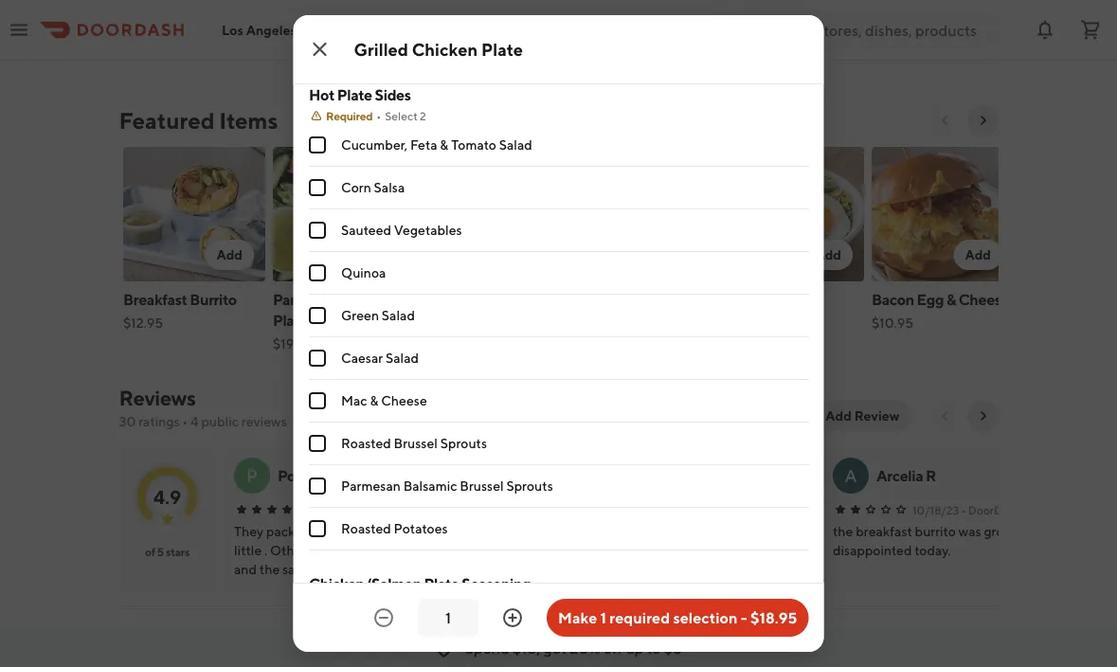 Task type: describe. For each thing, give the bounding box(es) containing it.
egg
[[917, 291, 944, 309]]

chicken caprese panini button
[[533, 541, 672, 560]]

chicken inside the chicken avocado salad $17.95
[[572, 291, 628, 309]]

Corn Salsa checkbox
[[309, 179, 326, 196]]

pan seared salmon plate image
[[273, 147, 415, 282]]

add button for grilled chicken plate
[[504, 240, 553, 270]]

$18.95
[[751, 609, 798, 627]]

8/14/23
[[613, 503, 654, 517]]

salad inside the chicken avocado salad $17.95
[[572, 311, 609, 329]]

hot plate sides
[[309, 86, 411, 104]]

• for p
[[364, 503, 369, 517]]

0 horizontal spatial p
[[246, 465, 257, 486]]

chicken caprese panini
[[533, 543, 672, 558]]

salsa
[[374, 180, 405, 195]]

add button for breakfast bowl
[[804, 240, 853, 270]]

1 vertical spatial brussel
[[460, 478, 503, 494]]

add for bacon egg & cheese
[[965, 247, 991, 263]]

feta
[[410, 137, 437, 153]]

poppy p
[[277, 467, 333, 485]]

-
[[741, 609, 748, 627]]

up
[[626, 639, 644, 657]]

$19.95
[[273, 336, 313, 352]]

plate inside group
[[337, 86, 372, 104]]

Cucumber, Feta & Tomato Salad checkbox
[[309, 136, 326, 154]]

0 horizontal spatial sprouts
[[440, 436, 487, 451]]

& for feta
[[440, 137, 448, 153]]

caesar salad
[[341, 350, 419, 366]]

chicken down grilled chicken plate image
[[470, 291, 526, 309]]

$15,
[[513, 639, 541, 657]]

seared
[[301, 291, 348, 309]]

featured items
[[119, 107, 278, 134]]

0 items, open order cart image
[[1080, 18, 1102, 41]]

add for grilled chicken plate
[[516, 247, 542, 263]]

hot
[[309, 86, 334, 104]]

Quinoa checkbox
[[309, 264, 326, 282]]

Item Search search field
[[726, 639, 983, 660]]

corn
[[341, 180, 371, 195]]

20%
[[570, 639, 601, 657]]

make 1 required selection - $18.95 button
[[547, 599, 809, 637]]

1 horizontal spatial p
[[323, 467, 333, 485]]

full
[[119, 626, 146, 644]]

1 vertical spatial sprouts
[[506, 478, 553, 494]]

stars
[[165, 545, 189, 558]]

to
[[647, 639, 661, 657]]

previous button of carousel image
[[938, 113, 953, 128]]

c
[[545, 465, 558, 486]]

required
[[610, 609, 670, 627]]

add for pan seared salmon plate
[[366, 247, 392, 263]]

poppy
[[277, 467, 321, 485]]

grilled inside grilled chicken plate dialog
[[354, 39, 409, 59]]

• select 2
[[376, 109, 426, 122]]

selection
[[673, 609, 738, 627]]

previous image
[[938, 409, 953, 424]]

chicken/salmon
[[309, 575, 421, 593]]

add for breakfast bowl
[[815, 247, 841, 263]]

quinoa
[[341, 265, 386, 281]]

salad right tomato on the left of the page
[[499, 137, 532, 153]]

breakfast burrito $12.95
[[123, 291, 236, 331]]

pan seared salmon plate $19.95
[[273, 291, 401, 352]]

1 horizontal spatial review
[[1022, 503, 1060, 517]]

add review
[[826, 408, 900, 424]]

roasted for roasted potatoes
[[341, 521, 391, 537]]

1
[[601, 609, 607, 627]]

burrito
[[189, 291, 236, 309]]

• doordash order for c
[[656, 503, 748, 517]]

r
[[926, 467, 936, 485]]

arcelia
[[876, 467, 923, 485]]

doordash for a
[[968, 503, 1020, 517]]

arcelia r
[[876, 467, 936, 485]]

required
[[326, 109, 372, 122]]

$12.95
[[123, 315, 163, 331]]

close grilled chicken plate image
[[309, 38, 331, 61]]

reviews
[[242, 414, 287, 429]]

featured items heading
[[119, 105, 278, 136]]

& for egg
[[946, 291, 956, 309]]

notification bell image
[[1034, 18, 1057, 41]]

salad right caesar
[[385, 350, 419, 366]]

full menu
[[119, 626, 190, 644]]

angeles
[[246, 22, 297, 38]]

1 horizontal spatial grilled
[[422, 291, 468, 309]]

grilled chicken plate inside grilled chicken plate dialog
[[354, 39, 523, 59]]

• for c
[[656, 503, 661, 517]]

items
[[219, 107, 278, 134]]

Caesar Salad checkbox
[[309, 350, 326, 367]]

public
[[201, 414, 239, 429]]

roasted for roasted brussel sprouts
[[341, 436, 391, 451]]

order for p
[[426, 503, 457, 517]]

hot plate sides group
[[309, 84, 809, 551]]

bacon egg & cheese $10.95
[[872, 291, 1009, 331]]

2
[[420, 109, 426, 122]]

bacon
[[872, 291, 914, 309]]

4.9
[[153, 486, 181, 508]]

make 1 required selection - $18.95
[[558, 609, 798, 627]]

green
[[341, 308, 379, 323]]

los angeles
[[222, 22, 297, 38]]

mac
[[341, 393, 367, 409]]

breakfast bowl image
[[722, 147, 864, 282]]

salad right green on the top left
[[381, 308, 415, 323]]

breakfast bowl
[[722, 291, 822, 309]]

parmesan
[[341, 478, 400, 494]]

salmon
[[351, 291, 401, 309]]

cucumber,
[[341, 137, 407, 153]]

featured
[[119, 107, 215, 134]]

Roasted Potatoes checkbox
[[309, 520, 326, 537]]

spend
[[465, 639, 510, 657]]



Task type: vqa. For each thing, say whether or not it's contained in the screenshot.
'A'
yes



Task type: locate. For each thing, give the bounding box(es) containing it.
open menu image
[[8, 18, 30, 41]]

0 horizontal spatial grilled
[[354, 39, 409, 59]]

potatoes
[[393, 521, 448, 537]]

spend $15, get 20% off up to $5
[[465, 639, 683, 657]]

los
[[222, 22, 244, 38]]

1 horizontal spatial &
[[440, 137, 448, 153]]

2 order from the left
[[717, 503, 748, 517]]

sauteed vegetables
[[341, 222, 462, 238]]

1 horizontal spatial cheese
[[959, 291, 1009, 309]]

p left poppy
[[246, 465, 257, 486]]

roasted up parmesan on the bottom left of the page
[[341, 436, 391, 451]]

grilled up the sides
[[354, 39, 409, 59]]

• doordash order up potatoes at the left bottom
[[364, 503, 457, 517]]

vegetables
[[394, 222, 462, 238]]

1 vertical spatial roasted
[[341, 521, 391, 537]]

Green Salad checkbox
[[309, 307, 326, 324]]

chicken up 2
[[412, 39, 478, 59]]

breakfast for breakfast bowl
[[722, 291, 786, 309]]

brussel right 'balsamic'
[[460, 478, 503, 494]]

0 vertical spatial brussel
[[393, 436, 437, 451]]

add button for breakfast burrito
[[205, 240, 254, 270]]

doordash
[[371, 503, 423, 517], [663, 503, 715, 517], [968, 503, 1020, 517]]

0 vertical spatial &
[[440, 137, 448, 153]]

grilled chicken plate down grilled chicken plate image
[[422, 291, 564, 309]]

0 vertical spatial grilled chicken plate
[[354, 39, 523, 59]]

1 horizontal spatial sprouts
[[506, 478, 553, 494]]

chicken
[[412, 39, 478, 59], [470, 291, 526, 309], [572, 291, 628, 309], [533, 543, 582, 558]]

0 horizontal spatial • doordash order
[[364, 503, 457, 517]]

doordash for p
[[371, 503, 423, 517]]

&
[[440, 137, 448, 153], [946, 291, 956, 309], [370, 393, 378, 409]]

5 add button from the left
[[804, 240, 853, 270]]

reviews
[[119, 386, 196, 410]]

30
[[119, 414, 136, 429]]

• left select
[[376, 109, 381, 122]]

0 horizontal spatial breakfast
[[123, 291, 187, 309]]

chicken inside dialog
[[412, 39, 478, 59]]

1 add button from the left
[[205, 240, 254, 270]]

mac & cheese
[[341, 393, 427, 409]]

grilled chicken plate up the sides
[[354, 39, 523, 59]]

brussel
[[393, 436, 437, 451], [460, 478, 503, 494]]

1 horizontal spatial order
[[717, 503, 748, 517]]

grilled right green salad
[[422, 291, 468, 309]]

1 horizontal spatial breakfast
[[722, 291, 786, 309]]

a
[[845, 465, 857, 486]]

1 vertical spatial cheese
[[381, 393, 427, 409]]

doordash up panini
[[663, 503, 715, 517]]

$5
[[664, 639, 683, 657]]

1 breakfast from the left
[[123, 291, 187, 309]]

1 vertical spatial grilled chicken plate
[[422, 291, 564, 309]]

doordash right 10/18/23 at the bottom right of the page
[[968, 503, 1020, 517]]

panini
[[635, 543, 672, 558]]

• inside hot plate sides group
[[376, 109, 381, 122]]

parmesan balsamic brussel sprouts
[[341, 478, 553, 494]]

0 horizontal spatial cheese
[[381, 393, 427, 409]]

add for chicken avocado salad
[[665, 247, 691, 263]]

Mac & Cheese checkbox
[[309, 392, 326, 409]]

0 vertical spatial grilled
[[354, 39, 409, 59]]

salad up $17.95 at the bottom right of the page
[[572, 311, 609, 329]]

grilled chicken plate image
[[422, 147, 564, 282]]

cheese inside bacon egg & cheese $10.95
[[959, 291, 1009, 309]]

brussel up 'balsamic'
[[393, 436, 437, 451]]

order
[[426, 503, 457, 517], [717, 503, 748, 517]]

4
[[191, 414, 199, 429]]

seasoning
[[461, 575, 531, 593]]

0 horizontal spatial doordash
[[371, 503, 423, 517]]

1 horizontal spatial • doordash order
[[656, 503, 748, 517]]

& right feta
[[440, 137, 448, 153]]

chicken left caprese
[[533, 543, 582, 558]]

2 add button from the left
[[354, 240, 403, 270]]

los angeles button
[[222, 22, 312, 38]]

grilled chicken plate dialog
[[293, 0, 824, 667]]

breakfast for breakfast burrito $12.95
[[123, 291, 187, 309]]

• inside reviews 30 ratings • 4 public reviews
[[182, 414, 188, 429]]

doordash for c
[[663, 503, 715, 517]]

1 vertical spatial &
[[946, 291, 956, 309]]

add
[[216, 247, 242, 263], [366, 247, 392, 263], [516, 247, 542, 263], [665, 247, 691, 263], [815, 247, 841, 263], [965, 247, 991, 263], [826, 408, 852, 424]]

roasted
[[341, 436, 391, 451], [341, 521, 391, 537]]

6 add button from the left
[[953, 240, 1002, 270]]

roasted brussel sprouts
[[341, 436, 487, 451]]

2 breakfast from the left
[[722, 291, 786, 309]]

chicken avocado salad $17.95
[[572, 291, 689, 352]]

review inside add review button
[[855, 408, 900, 424]]

• doordash order
[[364, 503, 457, 517], [656, 503, 748, 517]]

2 doordash from the left
[[663, 503, 715, 517]]

• doordash review
[[961, 503, 1060, 517]]

sprouts
[[440, 436, 487, 451], [506, 478, 553, 494]]

p right poppy
[[323, 467, 333, 485]]

select
[[385, 109, 417, 122]]

plate inside pan seared salmon plate $19.95
[[273, 311, 307, 329]]

plate
[[481, 39, 523, 59], [337, 86, 372, 104], [529, 291, 564, 309], [273, 311, 307, 329], [424, 575, 459, 593]]

4 add button from the left
[[654, 240, 703, 270]]

0 horizontal spatial review
[[855, 408, 900, 424]]

• right '8/14/23'
[[656, 503, 661, 517]]

1 horizontal spatial doordash
[[663, 503, 715, 517]]

next image
[[976, 409, 991, 424]]

1 horizontal spatial brussel
[[460, 478, 503, 494]]

0 horizontal spatial brussel
[[393, 436, 437, 451]]

1 vertical spatial grilled
[[422, 291, 468, 309]]

caprese
[[584, 543, 633, 558]]

breakfast inside breakfast burrito $12.95
[[123, 291, 187, 309]]

5
[[157, 545, 163, 558]]

add review button
[[814, 401, 911, 431]]

Roasted Brussel Sprouts checkbox
[[309, 435, 326, 452]]

1 order from the left
[[426, 503, 457, 517]]

Sauteed Vegetables checkbox
[[309, 222, 326, 239]]

2 • doordash order from the left
[[656, 503, 748, 517]]

chicken/salmon plate seasoning
[[309, 575, 531, 593]]

balsamic
[[403, 478, 457, 494]]

pan
[[273, 291, 298, 309]]

bowl
[[788, 291, 822, 309]]

10/29/23
[[313, 503, 362, 517]]

• for a
[[961, 503, 966, 517]]

bacon egg & cheese image
[[872, 147, 1014, 282]]

0 vertical spatial cheese
[[959, 291, 1009, 309]]

p
[[246, 465, 257, 486], [323, 467, 333, 485]]

& right mac
[[370, 393, 378, 409]]

• doordash order up panini
[[656, 503, 748, 517]]

off
[[604, 639, 623, 657]]

reviews link
[[119, 386, 196, 410]]

sauteed
[[341, 222, 391, 238]]

next button of carousel image
[[976, 113, 991, 128]]

•
[[376, 109, 381, 122], [182, 414, 188, 429], [364, 503, 369, 517], [656, 503, 661, 517], [961, 503, 966, 517]]

add button for chicken avocado salad
[[654, 240, 703, 270]]

decrease quantity by 1 image
[[373, 607, 395, 629]]

avocado
[[630, 291, 689, 309]]

of
[[145, 545, 155, 558]]

corn salsa
[[341, 180, 405, 195]]

breakfast left bowl
[[722, 291, 786, 309]]

reviews 30 ratings • 4 public reviews
[[119, 386, 287, 429]]

0 vertical spatial roasted
[[341, 436, 391, 451]]

add for breakfast burrito
[[216, 247, 242, 263]]

• right 10/18/23 at the bottom right of the page
[[961, 503, 966, 517]]

$10.95
[[872, 315, 913, 331]]

chicken up $17.95 at the bottom right of the page
[[572, 291, 628, 309]]

tomato
[[451, 137, 496, 153]]

2 roasted from the top
[[341, 521, 391, 537]]

grilled
[[354, 39, 409, 59], [422, 291, 468, 309]]

cheese up roasted brussel sprouts
[[381, 393, 427, 409]]

order for c
[[717, 503, 748, 517]]

add button for pan seared salmon plate
[[354, 240, 403, 270]]

1 roasted from the top
[[341, 436, 391, 451]]

3 add button from the left
[[504, 240, 553, 270]]

breakfast burrito image
[[123, 147, 265, 282]]

green salad
[[341, 308, 415, 323]]

cheese inside hot plate sides group
[[381, 393, 427, 409]]

2 horizontal spatial &
[[946, 291, 956, 309]]

Current quantity is 1 number field
[[429, 608, 467, 628]]

0 horizontal spatial order
[[426, 503, 457, 517]]

• left the 4
[[182, 414, 188, 429]]

add button for bacon egg & cheese
[[953, 240, 1002, 270]]

& inside bacon egg & cheese $10.95
[[946, 291, 956, 309]]

caesar
[[341, 350, 383, 366]]

Parmesan Balsamic Brussel Sprouts checkbox
[[309, 478, 326, 495]]

cucumber, feta & tomato salad
[[341, 137, 532, 153]]

0 vertical spatial sprouts
[[440, 436, 487, 451]]

1 • doordash order from the left
[[364, 503, 457, 517]]

1 vertical spatial review
[[1022, 503, 1060, 517]]

0 vertical spatial review
[[855, 408, 900, 424]]

doordash up roasted potatoes
[[371, 503, 423, 517]]

breakfast up $12.95
[[123, 291, 187, 309]]

2 vertical spatial &
[[370, 393, 378, 409]]

1 doordash from the left
[[371, 503, 423, 517]]

of 5 stars
[[145, 545, 189, 558]]

10/18/23
[[912, 503, 959, 517]]

• down parmesan on the bottom left of the page
[[364, 503, 369, 517]]

& right egg
[[946, 291, 956, 309]]

sides
[[374, 86, 411, 104]]

menu
[[149, 626, 190, 644]]

increase quantity by 1 image
[[501, 607, 524, 629]]

$17.95
[[572, 336, 610, 352]]

chicken inside button
[[533, 543, 582, 558]]

3 doordash from the left
[[968, 503, 1020, 517]]

0 horizontal spatial &
[[370, 393, 378, 409]]

salad
[[499, 137, 532, 153], [381, 308, 415, 323], [572, 311, 609, 329], [385, 350, 419, 366]]

chicken avocado salad image
[[572, 147, 714, 282]]

cheese right egg
[[959, 291, 1009, 309]]

2 horizontal spatial doordash
[[968, 503, 1020, 517]]

roasted down 10/29/23
[[341, 521, 391, 537]]

• doordash order for p
[[364, 503, 457, 517]]

ratings
[[139, 414, 180, 429]]

make
[[558, 609, 597, 627]]



